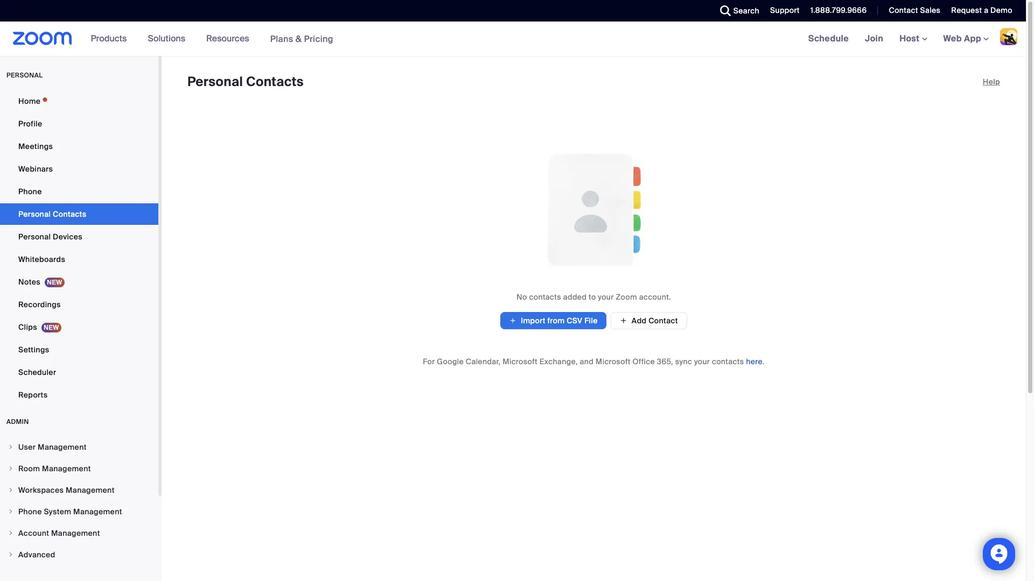 Task type: locate. For each thing, give the bounding box(es) containing it.
room management menu item
[[0, 459, 158, 480]]

your right sync
[[695, 357, 710, 367]]

0 vertical spatial personal contacts
[[188, 73, 304, 90]]

settings
[[18, 345, 49, 355]]

0 vertical spatial contact
[[889, 5, 919, 15]]

management for room management
[[42, 464, 91, 474]]

import
[[521, 316, 546, 326]]

4 right image from the top
[[8, 531, 14, 537]]

reports
[[18, 391, 48, 400]]

banner
[[0, 22, 1027, 57]]

workspaces
[[18, 486, 64, 496]]

0 horizontal spatial your
[[598, 293, 614, 302]]

add image inside button
[[620, 316, 628, 326]]

support link
[[763, 0, 803, 22], [771, 5, 800, 15]]

contacts right no
[[529, 293, 562, 302]]

phone inside "menu item"
[[18, 508, 42, 517]]

request a demo link
[[944, 0, 1027, 22], [952, 5, 1013, 15]]

1 right image from the top
[[8, 445, 14, 451]]

plans
[[270, 33, 293, 44]]

web app button
[[944, 33, 989, 44]]

right image for workspaces
[[8, 488, 14, 494]]

add
[[632, 316, 647, 326]]

2 vertical spatial personal
[[18, 232, 51, 242]]

whiteboards link
[[0, 249, 158, 271]]

plans & pricing link
[[270, 33, 334, 44], [270, 33, 334, 44]]

1 horizontal spatial microsoft
[[596, 357, 631, 367]]

recordings link
[[0, 294, 158, 316]]

0 horizontal spatial add image
[[509, 316, 517, 327]]

5 right image from the top
[[8, 552, 14, 559]]

user management menu item
[[0, 438, 158, 458]]

management down 'workspaces management' menu item
[[73, 508, 122, 517]]

1 horizontal spatial contact
[[889, 5, 919, 15]]

management down phone system management "menu item"
[[51, 529, 100, 539]]

microsoft right and
[[596, 357, 631, 367]]

notes
[[18, 278, 40, 287]]

personal
[[188, 73, 243, 90], [18, 210, 51, 219], [18, 232, 51, 242]]

here link
[[746, 357, 763, 367]]

1.888.799.9666 button
[[803, 0, 870, 22], [811, 5, 867, 15]]

personal devices
[[18, 232, 82, 242]]

management inside "menu item"
[[73, 508, 122, 517]]

0 vertical spatial contacts
[[246, 73, 304, 90]]

management down room management menu item
[[66, 486, 115, 496]]

products
[[91, 33, 127, 44]]

resources button
[[206, 22, 254, 56]]

0 horizontal spatial contact
[[649, 316, 678, 326]]

phone
[[18, 187, 42, 197], [18, 508, 42, 517]]

contact left sales
[[889, 5, 919, 15]]

1 phone from the top
[[18, 187, 42, 197]]

0 vertical spatial phone
[[18, 187, 42, 197]]

contact sales link
[[881, 0, 944, 22], [889, 5, 941, 15]]

2 microsoft from the left
[[596, 357, 631, 367]]

personal contacts up the personal devices
[[18, 210, 86, 219]]

contact inside button
[[649, 316, 678, 326]]

microsoft
[[503, 357, 538, 367], [596, 357, 631, 367]]

1 horizontal spatial contacts
[[712, 357, 744, 367]]

workspaces management
[[18, 486, 115, 496]]

personal contacts down resources dropdown button on the left top
[[188, 73, 304, 90]]

personal down product information navigation
[[188, 73, 243, 90]]

exchange,
[[540, 357, 578, 367]]

1 vertical spatial personal contacts
[[18, 210, 86, 219]]

app
[[965, 33, 982, 44]]

no
[[517, 293, 527, 302]]

right image
[[8, 445, 14, 451], [8, 488, 14, 494], [8, 509, 14, 516], [8, 531, 14, 537], [8, 552, 14, 559]]

import from csv file button
[[501, 313, 607, 330]]

plans & pricing
[[270, 33, 334, 44]]

personal contacts
[[188, 73, 304, 90], [18, 210, 86, 219]]

your
[[598, 293, 614, 302], [695, 357, 710, 367]]

right image inside account management menu item
[[8, 531, 14, 537]]

right image inside 'workspaces management' menu item
[[8, 488, 14, 494]]

contacts up devices
[[53, 210, 86, 219]]

management up room management
[[38, 443, 87, 453]]

microsoft right calendar,
[[503, 357, 538, 367]]

2 phone from the top
[[18, 508, 42, 517]]

webinars
[[18, 164, 53, 174]]

right image for user
[[8, 445, 14, 451]]

search
[[734, 6, 760, 16]]

system
[[44, 508, 71, 517]]

3 right image from the top
[[8, 509, 14, 516]]

0 horizontal spatial contacts
[[529, 293, 562, 302]]

product information navigation
[[83, 22, 342, 57]]

phone inside personal menu menu
[[18, 187, 42, 197]]

management up "workspaces management"
[[42, 464, 91, 474]]

0 horizontal spatial contacts
[[53, 210, 86, 219]]

1 vertical spatial contact
[[649, 316, 678, 326]]

management
[[38, 443, 87, 453], [42, 464, 91, 474], [66, 486, 115, 496], [73, 508, 122, 517], [51, 529, 100, 539]]

csv
[[567, 316, 583, 326]]

added
[[564, 293, 587, 302]]

phone link
[[0, 181, 158, 203]]

workspaces management menu item
[[0, 481, 158, 501]]

account.
[[640, 293, 671, 302]]

0 vertical spatial contacts
[[529, 293, 562, 302]]

right image inside user management menu item
[[8, 445, 14, 451]]

add image left add
[[620, 316, 628, 326]]

1 horizontal spatial your
[[695, 357, 710, 367]]

contacts
[[529, 293, 562, 302], [712, 357, 744, 367]]

devices
[[53, 232, 82, 242]]

your right to
[[598, 293, 614, 302]]

add image left import
[[509, 316, 517, 327]]

contacts
[[246, 73, 304, 90], [53, 210, 86, 219]]

right image inside phone system management "menu item"
[[8, 509, 14, 516]]

clips
[[18, 323, 37, 332]]

room
[[18, 464, 40, 474]]

1 horizontal spatial add image
[[620, 316, 628, 326]]

support
[[771, 5, 800, 15]]

add image inside import from csv file button
[[509, 316, 517, 327]]

profile picture image
[[1001, 28, 1018, 45]]

web
[[944, 33, 962, 44]]

contact right add
[[649, 316, 678, 326]]

contact
[[889, 5, 919, 15], [649, 316, 678, 326]]

home
[[18, 96, 41, 106]]

google
[[437, 357, 464, 367]]

phone up "account" on the left of the page
[[18, 508, 42, 517]]

solutions
[[148, 33, 185, 44]]

1 vertical spatial contacts
[[53, 210, 86, 219]]

request a demo
[[952, 5, 1013, 15]]

add image
[[509, 316, 517, 327], [620, 316, 628, 326]]

contact sales
[[889, 5, 941, 15]]

demo
[[991, 5, 1013, 15]]

1 vertical spatial contacts
[[712, 357, 744, 367]]

here
[[746, 357, 763, 367]]

2 right image from the top
[[8, 488, 14, 494]]

personal up the personal devices
[[18, 210, 51, 219]]

scheduler link
[[0, 362, 158, 384]]

1 vertical spatial your
[[695, 357, 710, 367]]

0 horizontal spatial personal contacts
[[18, 210, 86, 219]]

personal up whiteboards
[[18, 232, 51, 242]]

0 horizontal spatial microsoft
[[503, 357, 538, 367]]

request
[[952, 5, 983, 15]]

add contact
[[632, 316, 678, 326]]

phone down webinars
[[18, 187, 42, 197]]

meetings
[[18, 142, 53, 151]]

contacts left here 'link' at right
[[712, 357, 744, 367]]

1 vertical spatial phone
[[18, 508, 42, 517]]

contacts down plans
[[246, 73, 304, 90]]

user
[[18, 443, 36, 453]]

admin menu menu
[[0, 438, 158, 567]]

1 vertical spatial personal
[[18, 210, 51, 219]]

&
[[296, 33, 302, 44]]

right image
[[8, 466, 14, 473]]



Task type: describe. For each thing, give the bounding box(es) containing it.
for
[[423, 357, 435, 367]]

management for workspaces management
[[66, 486, 115, 496]]

help
[[983, 77, 1001, 87]]

settings link
[[0, 339, 158, 361]]

calendar,
[[466, 357, 501, 367]]

1 horizontal spatial personal contacts
[[188, 73, 304, 90]]

profile
[[18, 119, 42, 129]]

no contacts added to your zoom account.
[[517, 293, 671, 302]]

scheduler
[[18, 368, 56, 378]]

resources
[[206, 33, 249, 44]]

phone system management
[[18, 508, 122, 517]]

personal contacts inside personal menu menu
[[18, 210, 86, 219]]

webinars link
[[0, 158, 158, 180]]

banner containing products
[[0, 22, 1027, 57]]

join link
[[857, 22, 892, 56]]

home link
[[0, 91, 158, 112]]

advanced
[[18, 551, 55, 560]]

right image for phone
[[8, 509, 14, 516]]

reports link
[[0, 385, 158, 406]]

web app
[[944, 33, 982, 44]]

to
[[589, 293, 596, 302]]

meetings navigation
[[801, 22, 1027, 57]]

phone for phone
[[18, 187, 42, 197]]

advanced menu item
[[0, 545, 158, 566]]

user management
[[18, 443, 87, 453]]

1 horizontal spatial contacts
[[246, 73, 304, 90]]

a
[[985, 5, 989, 15]]

zoom
[[616, 293, 637, 302]]

management for user management
[[38, 443, 87, 453]]

products button
[[91, 22, 132, 56]]

personal for personal devices link
[[18, 232, 51, 242]]

account management
[[18, 529, 100, 539]]

.
[[763, 357, 765, 367]]

file
[[585, 316, 598, 326]]

sync
[[676, 357, 693, 367]]

meetings link
[[0, 136, 158, 157]]

management for account management
[[51, 529, 100, 539]]

help link
[[983, 73, 1001, 91]]

admin
[[6, 418, 29, 427]]

sales
[[921, 5, 941, 15]]

right image inside advanced menu item
[[8, 552, 14, 559]]

pricing
[[304, 33, 334, 44]]

notes link
[[0, 272, 158, 293]]

search button
[[712, 0, 763, 22]]

account
[[18, 529, 49, 539]]

zoom logo image
[[13, 32, 72, 45]]

schedule link
[[801, 22, 857, 56]]

phone for phone system management
[[18, 508, 42, 517]]

office
[[633, 357, 655, 367]]

join
[[865, 33, 884, 44]]

0 vertical spatial personal
[[188, 73, 243, 90]]

personal contacts link
[[0, 204, 158, 225]]

personal devices link
[[0, 226, 158, 248]]

personal
[[6, 71, 43, 80]]

room management
[[18, 464, 91, 474]]

import from csv file
[[521, 316, 598, 326]]

add image for add
[[620, 316, 628, 326]]

right image for account
[[8, 531, 14, 537]]

add image for import
[[509, 316, 517, 327]]

contacts inside personal menu menu
[[53, 210, 86, 219]]

account management menu item
[[0, 524, 158, 544]]

0 vertical spatial your
[[598, 293, 614, 302]]

phone system management menu item
[[0, 502, 158, 523]]

clips link
[[0, 317, 158, 338]]

add contact button
[[611, 313, 687, 330]]

profile link
[[0, 113, 158, 135]]

solutions button
[[148, 22, 190, 56]]

personal menu menu
[[0, 91, 158, 407]]

365,
[[657, 357, 674, 367]]

1.888.799.9666
[[811, 5, 867, 15]]

and
[[580, 357, 594, 367]]

host button
[[900, 33, 928, 44]]

from
[[548, 316, 565, 326]]

1 microsoft from the left
[[503, 357, 538, 367]]

recordings
[[18, 300, 61, 310]]

whiteboards
[[18, 255, 65, 265]]

host
[[900, 33, 922, 44]]

personal for personal contacts link at the left of the page
[[18, 210, 51, 219]]

schedule
[[809, 33, 849, 44]]

for google calendar, microsoft exchange, and microsoft office 365, sync your contacts here .
[[423, 357, 765, 367]]



Task type: vqa. For each thing, say whether or not it's contained in the screenshot.
Notes link
yes



